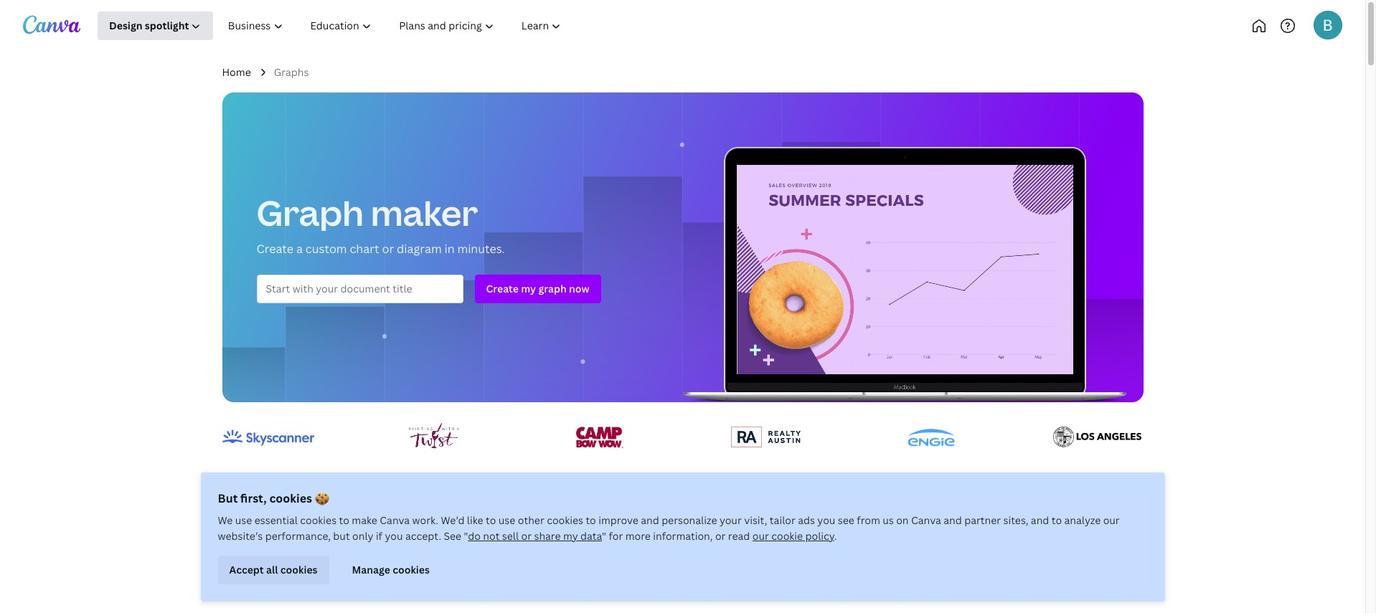 Task type: describe. For each thing, give the bounding box(es) containing it.
manage cookies button
[[341, 556, 441, 585]]

time-
[[659, 573, 684, 587]]

or right 'sell'
[[522, 530, 532, 543]]

easy
[[822, 589, 844, 603]]

camp bow wow image
[[576, 428, 624, 449]]

graph inside create my graph now button
[[539, 282, 567, 296]]

accept.
[[406, 530, 442, 543]]

see
[[838, 514, 855, 528]]

chart
[[350, 242, 380, 257]]

read
[[729, 530, 750, 543]]

but first, cookies 🍪
[[218, 491, 329, 507]]

make beautiful data visualizations with canva's graph maker unlike other online graph makers, canva isn't complicated or time-consuming. there's no learning curve – you'll get a beautiful graph or diagram in minutes, turning raw data into something that's both visual and easy to understand.
[[363, 544, 1003, 603]]

data up isn't at bottom
[[559, 544, 599, 567]]

cookies inside button
[[393, 563, 430, 577]]

0 horizontal spatial beautiful
[[477, 544, 555, 567]]

" inside we use essential cookies to make canva work. we'd like to use other cookies to improve and personalize your visit, tailor ads you see from us on canva and partner sites, and to analyze our website's performance, but only if you accept. see "
[[464, 530, 468, 543]]

get
[[903, 573, 918, 587]]

accept
[[229, 563, 264, 577]]

isn't
[[560, 573, 580, 587]]

to up the "but"
[[339, 514, 350, 528]]

see
[[444, 530, 462, 543]]

with
[[721, 544, 758, 567]]

us
[[883, 514, 894, 528]]

essential
[[255, 514, 298, 528]]

1 horizontal spatial beautiful
[[929, 573, 973, 587]]

maker inside graph maker create a custom chart or diagram in minutes.
[[371, 190, 478, 236]]

0 horizontal spatial canva
[[380, 514, 410, 528]]

graph maker create a custom chart or diagram in minutes.
[[257, 190, 505, 257]]

partner
[[965, 514, 1002, 528]]

personalize
[[662, 514, 718, 528]]

but
[[218, 491, 238, 507]]

do
[[468, 530, 481, 543]]

do not sell or share my data link
[[468, 530, 602, 543]]

minutes.
[[458, 242, 505, 257]]

graph up curve
[[830, 544, 880, 567]]

but
[[333, 530, 350, 543]]

there's
[[742, 573, 777, 587]]

manage cookies
[[352, 563, 430, 577]]

Start with your document title text field
[[257, 275, 463, 304]]

website's
[[218, 530, 263, 543]]

more
[[626, 530, 651, 543]]

1 horizontal spatial you
[[818, 514, 836, 528]]

or inside graph maker create a custom chart or diagram in minutes.
[[382, 242, 394, 257]]

graph down partner
[[975, 573, 1003, 587]]

graph
[[257, 190, 364, 236]]

create inside graph maker create a custom chart or diagram in minutes.
[[257, 242, 294, 257]]

learning
[[795, 573, 834, 587]]

like
[[467, 514, 484, 528]]

to left analyze at the bottom right of page
[[1052, 514, 1063, 528]]

create my graph now button
[[475, 275, 601, 304]]

cookies up essential
[[270, 491, 312, 507]]

in inside make beautiful data visualizations with canva's graph maker unlike other online graph makers, canva isn't complicated or time-consuming. there's no learning curve – you'll get a beautiful graph or diagram in minutes, turning raw data into something that's both visual and easy to understand.
[[503, 589, 512, 603]]

data down complicated
[[616, 589, 638, 603]]

performance,
[[265, 530, 331, 543]]

we
[[218, 514, 233, 528]]

not
[[483, 530, 500, 543]]

painting with a twist image
[[409, 423, 459, 453]]

realty austin image
[[731, 427, 801, 449]]

your
[[720, 514, 742, 528]]

and inside make beautiful data visualizations with canva's graph maker unlike other online graph makers, canva isn't complicated or time-consuming. there's no learning curve – you'll get a beautiful graph or diagram in minutes, turning raw data into something that's both visual and easy to understand.
[[801, 589, 819, 603]]

tailor
[[770, 514, 796, 528]]

visit,
[[745, 514, 768, 528]]

cookies down 🍪 at bottom
[[300, 514, 337, 528]]

minutes,
[[514, 589, 556, 603]]

and up "do not sell or share my data " for more information, or read our cookie policy ."
[[641, 514, 660, 528]]

maker inside make beautiful data visualizations with canva's graph maker unlike other online graph makers, canva isn't complicated or time-consuming. there's no learning curve – you'll get a beautiful graph or diagram in minutes, turning raw data into something that's both visual and easy to understand.
[[884, 544, 937, 567]]

a inside graph maker create a custom chart or diagram in minutes.
[[296, 242, 303, 257]]

that's
[[715, 589, 743, 603]]

information,
[[654, 530, 713, 543]]

understand.
[[859, 589, 918, 603]]

my inside create my graph now button
[[521, 282, 536, 296]]

2 use from the left
[[499, 514, 516, 528]]

our inside we use essential cookies to make canva work. we'd like to use other cookies to improve and personalize your visit, tailor ads you see from us on canva and partner sites, and to analyze our website's performance, but only if you accept. see "
[[1104, 514, 1120, 528]]

unlike
[[363, 573, 393, 587]]

ads
[[798, 514, 816, 528]]

online
[[425, 573, 455, 587]]

to left the improve
[[586, 514, 596, 528]]

improve
[[599, 514, 639, 528]]

now
[[569, 282, 590, 296]]

cookie
[[772, 530, 803, 543]]

0 horizontal spatial our
[[753, 530, 769, 543]]

visual
[[771, 589, 799, 603]]



Task type: vqa. For each thing, say whether or not it's contained in the screenshot.
stronger.
no



Task type: locate. For each thing, give the bounding box(es) containing it.
0 vertical spatial other
[[518, 514, 545, 528]]

0 vertical spatial my
[[521, 282, 536, 296]]

you up policy
[[818, 514, 836, 528]]

work.
[[413, 514, 439, 528]]

complicated
[[583, 573, 643, 587]]

to
[[339, 514, 350, 528], [486, 514, 496, 528], [586, 514, 596, 528], [1052, 514, 1063, 528], [846, 589, 857, 603]]

our down the visit,
[[753, 530, 769, 543]]

use up 'sell'
[[499, 514, 516, 528]]

0 horizontal spatial a
[[296, 242, 303, 257]]

turning
[[558, 589, 593, 603]]

other up do not sell or share my data link
[[518, 514, 545, 528]]

1 horizontal spatial my
[[564, 530, 578, 543]]

data left for
[[581, 530, 602, 543]]

we'd
[[441, 514, 465, 528]]

our cookie policy link
[[753, 530, 835, 543]]

canva's
[[761, 544, 827, 567]]

0 vertical spatial in
[[445, 242, 455, 257]]

canva
[[380, 514, 410, 528], [912, 514, 942, 528], [527, 573, 557, 587]]

graph down the make
[[457, 573, 485, 587]]

" right see
[[464, 530, 468, 543]]

on
[[897, 514, 909, 528]]

or left read
[[716, 530, 726, 543]]

to inside make beautiful data visualizations with canva's graph maker unlike other online graph makers, canva isn't complicated or time-consuming. there's no learning curve – you'll get a beautiful graph or diagram in minutes, turning raw data into something that's both visual and easy to understand.
[[846, 589, 857, 603]]

skyscanner image
[[222, 431, 314, 446]]

1 horizontal spatial diagram
[[461, 589, 500, 603]]

you
[[818, 514, 836, 528], [385, 530, 403, 543]]

canva inside make beautiful data visualizations with canva's graph maker unlike other online graph makers, canva isn't complicated or time-consuming. there's no learning curve – you'll get a beautiful graph or diagram in minutes, turning raw data into something that's both visual and easy to understand.
[[527, 573, 557, 587]]

create down graph
[[257, 242, 294, 257]]

0 horizontal spatial you
[[385, 530, 403, 543]]

0 horizontal spatial use
[[235, 514, 252, 528]]

canva up "if"
[[380, 514, 410, 528]]

0 vertical spatial diagram
[[397, 242, 442, 257]]

my right share
[[564, 530, 578, 543]]

make
[[352, 514, 378, 528]]

1 vertical spatial maker
[[884, 544, 937, 567]]

in left minutes.
[[445, 242, 455, 257]]

both
[[745, 589, 768, 603]]

1 vertical spatial our
[[753, 530, 769, 543]]

custom
[[306, 242, 347, 257]]

0 vertical spatial a
[[296, 242, 303, 257]]

top level navigation element
[[98, 11, 623, 40]]

0 horizontal spatial diagram
[[397, 242, 442, 257]]

to down curve
[[846, 589, 857, 603]]

manage
[[352, 563, 390, 577]]

analyze
[[1065, 514, 1101, 528]]

1 vertical spatial create
[[486, 282, 519, 296]]

1 horizontal spatial our
[[1104, 514, 1120, 528]]

🍪
[[315, 491, 329, 507]]

or up "into"
[[646, 573, 656, 587]]

cookies inside button
[[281, 563, 318, 577]]

1 vertical spatial other
[[395, 573, 422, 587]]

1 vertical spatial you
[[385, 530, 403, 543]]

a left custom
[[296, 242, 303, 257]]

diagram inside graph maker create a custom chart or diagram in minutes.
[[397, 242, 442, 257]]

to right like
[[486, 514, 496, 528]]

" left for
[[602, 530, 607, 543]]

create
[[257, 242, 294, 257], [486, 282, 519, 296]]

0 vertical spatial create
[[257, 242, 294, 257]]

home link
[[222, 65, 251, 81]]

–
[[866, 573, 872, 587]]

sell
[[502, 530, 519, 543]]

.
[[835, 530, 837, 543]]

cookies up share
[[547, 514, 584, 528]]

my left now
[[521, 282, 536, 296]]

1 vertical spatial diagram
[[461, 589, 500, 603]]

in down makers,
[[503, 589, 512, 603]]

accept all cookies button
[[218, 556, 329, 585]]

policy
[[806, 530, 835, 543]]

diagram inside make beautiful data visualizations with canva's graph maker unlike other online graph makers, canva isn't complicated or time-consuming. there's no learning curve – you'll get a beautiful graph or diagram in minutes, turning raw data into something that's both visual and easy to understand.
[[461, 589, 500, 603]]

1 horizontal spatial a
[[921, 573, 926, 587]]

accept all cookies
[[229, 563, 318, 577]]

other inside make beautiful data visualizations with canva's graph maker unlike other online graph makers, canva isn't complicated or time-consuming. there's no learning curve – you'll get a beautiful graph or diagram in minutes, turning raw data into something that's both visual and easy to understand.
[[395, 573, 422, 587]]

use up the 'website's'
[[235, 514, 252, 528]]

other
[[518, 514, 545, 528], [395, 573, 422, 587]]

graphs
[[274, 65, 309, 79]]

cookies right the all
[[281, 563, 318, 577]]

diagram down makers,
[[461, 589, 500, 603]]

you'll
[[874, 573, 901, 587]]

consuming.
[[684, 573, 740, 587]]

2 " from the left
[[602, 530, 607, 543]]

1 vertical spatial in
[[503, 589, 512, 603]]

maker
[[371, 190, 478, 236], [884, 544, 937, 567]]

create inside create my graph now button
[[486, 282, 519, 296]]

first,
[[241, 491, 267, 507]]

1 horizontal spatial create
[[486, 282, 519, 296]]

a right get
[[921, 573, 926, 587]]

something
[[662, 589, 713, 603]]

other inside we use essential cookies to make canva work. we'd like to use other cookies to improve and personalize your visit, tailor ads you see from us on canva and partner sites, and to analyze our website's performance, but only if you accept. see "
[[518, 514, 545, 528]]

raw
[[596, 589, 613, 603]]

if
[[376, 530, 383, 543]]

our
[[1104, 514, 1120, 528], [753, 530, 769, 543]]

makers,
[[487, 573, 525, 587]]

maker up minutes.
[[371, 190, 478, 236]]

0 horizontal spatial my
[[521, 282, 536, 296]]

1 horizontal spatial "
[[602, 530, 607, 543]]

other right the unlike
[[395, 573, 422, 587]]

create my graph now
[[486, 282, 590, 296]]

and down the learning
[[801, 589, 819, 603]]

no
[[780, 573, 792, 587]]

canva up minutes,
[[527, 573, 557, 587]]

0 horizontal spatial "
[[464, 530, 468, 543]]

and right sites, at the right
[[1032, 514, 1050, 528]]

graph left now
[[539, 282, 567, 296]]

0 horizontal spatial other
[[395, 573, 422, 587]]

from
[[857, 514, 881, 528]]

we use essential cookies to make canva work. we'd like to use other cookies to improve and personalize your visit, tailor ads you see from us on canva and partner sites, and to analyze our website's performance, but only if you accept. see "
[[218, 514, 1120, 543]]

sites,
[[1004, 514, 1029, 528]]

0 vertical spatial our
[[1104, 514, 1120, 528]]

all
[[266, 563, 278, 577]]

1 horizontal spatial canva
[[527, 573, 557, 587]]

you right "if"
[[385, 530, 403, 543]]

visualizations
[[603, 544, 717, 567]]

1 horizontal spatial use
[[499, 514, 516, 528]]

0 horizontal spatial maker
[[371, 190, 478, 236]]

1 vertical spatial my
[[564, 530, 578, 543]]

graph
[[539, 282, 567, 296], [830, 544, 880, 567], [457, 573, 485, 587], [975, 573, 1003, 587]]

cookies down accept.
[[393, 563, 430, 577]]

a inside make beautiful data visualizations with canva's graph maker unlike other online graph makers, canva isn't complicated or time-consuming. there's no learning curve – you'll get a beautiful graph or diagram in minutes, turning raw data into something that's both visual and easy to understand.
[[921, 573, 926, 587]]

1 use from the left
[[235, 514, 252, 528]]

1 vertical spatial beautiful
[[929, 573, 973, 587]]

0 vertical spatial beautiful
[[477, 544, 555, 567]]

0 vertical spatial you
[[818, 514, 836, 528]]

1 horizontal spatial maker
[[884, 544, 937, 567]]

home
[[222, 65, 251, 79]]

engie image
[[908, 430, 956, 447]]

1 " from the left
[[464, 530, 468, 543]]

2 horizontal spatial canva
[[912, 514, 942, 528]]

"
[[464, 530, 468, 543], [602, 530, 607, 543]]

1 vertical spatial a
[[921, 573, 926, 587]]

my
[[521, 282, 536, 296], [564, 530, 578, 543]]

0 vertical spatial maker
[[371, 190, 478, 236]]

cookies
[[270, 491, 312, 507], [300, 514, 337, 528], [547, 514, 584, 528], [281, 563, 318, 577], [393, 563, 430, 577]]

data
[[581, 530, 602, 543], [559, 544, 599, 567], [616, 589, 638, 603]]

0 horizontal spatial create
[[257, 242, 294, 257]]

diagram right chart
[[397, 242, 442, 257]]

or down online
[[448, 589, 459, 603]]

1 horizontal spatial in
[[503, 589, 512, 603]]

beautiful right get
[[929, 573, 973, 587]]

and left partner
[[944, 514, 963, 528]]

do not sell or share my data " for more information, or read our cookie policy .
[[468, 530, 837, 543]]

only
[[353, 530, 374, 543]]

in inside graph maker create a custom chart or diagram in minutes.
[[445, 242, 455, 257]]

1 horizontal spatial other
[[518, 514, 545, 528]]

or
[[382, 242, 394, 257], [522, 530, 532, 543], [716, 530, 726, 543], [646, 573, 656, 587], [448, 589, 459, 603]]

0 horizontal spatial in
[[445, 242, 455, 257]]

for
[[609, 530, 623, 543]]

in
[[445, 242, 455, 257], [503, 589, 512, 603]]

into
[[640, 589, 659, 603]]

make
[[429, 544, 474, 567]]

create down minutes.
[[486, 282, 519, 296]]

city of los angeles image
[[1054, 427, 1142, 449]]

share
[[534, 530, 561, 543]]

beautiful down 'sell'
[[477, 544, 555, 567]]

diagram
[[397, 242, 442, 257], [461, 589, 500, 603]]

our right analyze at the bottom right of page
[[1104, 514, 1120, 528]]

a
[[296, 242, 303, 257], [921, 573, 926, 587]]

use
[[235, 514, 252, 528], [499, 514, 516, 528]]

curve
[[836, 573, 864, 587]]

or right chart
[[382, 242, 394, 257]]

maker up get
[[884, 544, 937, 567]]

and
[[641, 514, 660, 528], [944, 514, 963, 528], [1032, 514, 1050, 528], [801, 589, 819, 603]]

canva right on
[[912, 514, 942, 528]]



